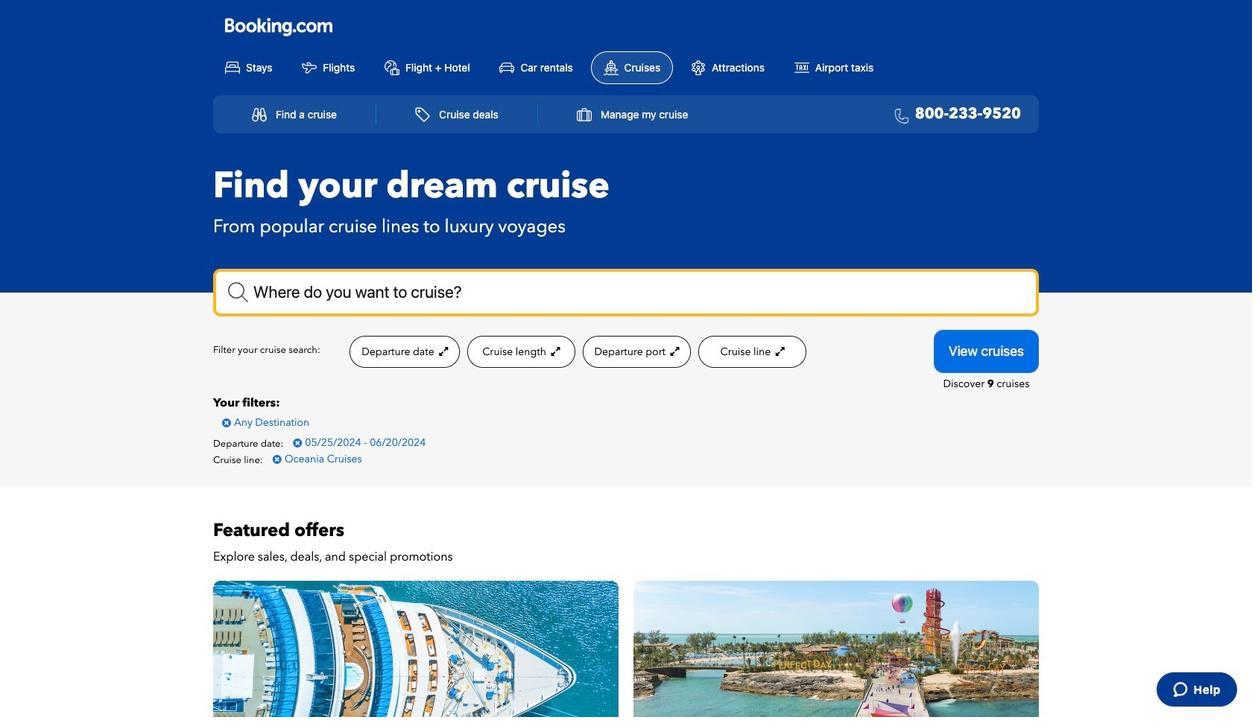 Task type: locate. For each thing, give the bounding box(es) containing it.
open the cruiseline cruise search filter menu image
[[774, 347, 785, 357]]

travel menu navigation
[[213, 95, 1039, 133]]

cruise sale image
[[213, 581, 619, 718]]

cheap cruises image
[[634, 581, 1039, 718]]

open the departure port cruise search filter menu image
[[668, 347, 679, 357]]

oceania cruises has been selected for your cruise search filter. remove oceania cruises from your cruise search filter. image
[[273, 454, 282, 465]]

Where do you want to cruise? text field
[[213, 269, 1039, 317]]

None field
[[213, 269, 1039, 317]]

05/25/2024 - 06/20/2024 has been selected for your cruise search filter. remove 05/25/2024 - 06/20/2024 from your cruise search filter. image
[[293, 438, 302, 449]]



Task type: vqa. For each thing, say whether or not it's contained in the screenshot.
'Hide Bonus Offers'
no



Task type: describe. For each thing, give the bounding box(es) containing it.
any destination  has been selected for your cruise search filter. remove any destination  from your cruise search filter. image
[[222, 418, 231, 428]]

booking.com home image
[[225, 17, 332, 37]]

open the departure date cruise search filter menu image
[[437, 347, 448, 357]]

open the trip length cruise search filter menu image
[[549, 347, 560, 357]]



